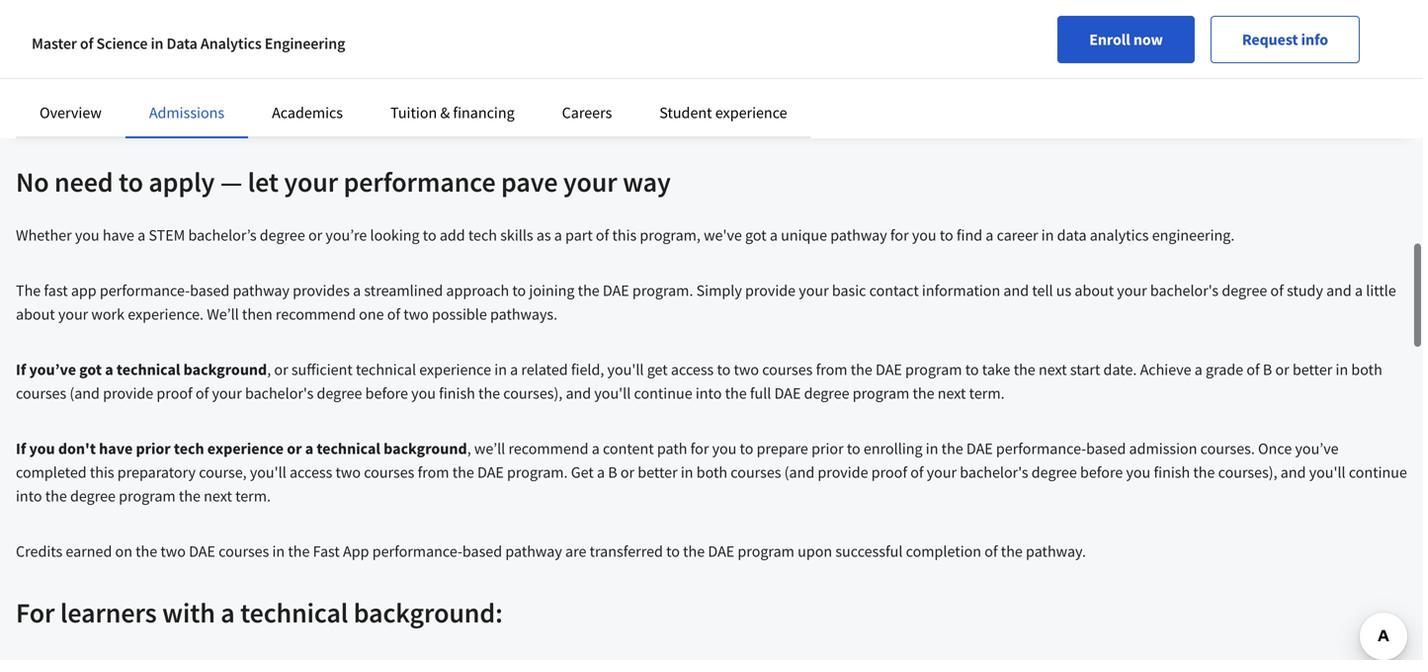 Task type: locate. For each thing, give the bounding box(es) containing it.
, we'll recommend a content path for you to prepare prior to enrolling in the dae performance-based admission courses. once you've completed this preparatory course, you'll access two courses from the dae program. get a b or better in both courses (and provide proof of your bachelor's degree before you finish the courses), and you'll continue into the degree program the next term.
[[16, 439, 1407, 506]]

0 vertical spatial experience
[[715, 103, 787, 123]]

1 horizontal spatial into
[[696, 384, 722, 403]]

you've inside , we'll recommend a content path for you to prepare prior to enrolling in the dae performance-based admission courses. once you've completed this preparatory course, you'll access two courses from the dae program. get a b or better in both courses (and provide proof of your bachelor's degree before you finish the courses), and you'll continue into the degree program the next term.
[[1295, 439, 1339, 459]]

or down the content
[[621, 463, 635, 482]]

study
[[1287, 281, 1323, 300]]

courses), down courses.
[[1218, 463, 1278, 482]]

bachelor's inside the fast app performance-based pathway provides a streamlined approach to joining the dae program. simply provide your basic contact information and tell us about your bachelor's degree of study and a little about your work experience. we'll then recommend one of two possible pathways.
[[1150, 281, 1219, 300]]

0 horizontal spatial tech
[[174, 439, 204, 459]]

you
[[75, 225, 99, 245], [912, 225, 937, 245], [411, 384, 436, 403], [29, 439, 55, 459], [712, 439, 737, 459], [1126, 463, 1151, 482]]

0 vertical spatial into
[[696, 384, 722, 403]]

1 horizontal spatial recommend
[[508, 439, 589, 459]]

1 vertical spatial about
[[16, 304, 55, 324]]

data
[[167, 34, 197, 53]]

1 horizontal spatial before
[[1080, 463, 1123, 482]]

you up 'completed'
[[29, 439, 55, 459]]

your up part
[[563, 165, 617, 199]]

get
[[647, 360, 668, 380]]

about
[[1075, 281, 1114, 300], [16, 304, 55, 324]]

bachelor's down the sufficient
[[245, 384, 314, 403]]

1 vertical spatial if
[[16, 439, 26, 459]]

, inside , or sufficient technical experience in a related field, you'll get access to two courses from the dae program to take the next start date. achieve a grade of b or better in both courses (and provide proof of your bachelor's degree before you finish the courses), and you'll continue into the full dae degree program the next term.
[[267, 360, 271, 380]]

provide right simply
[[745, 281, 796, 300]]

1 vertical spatial tech
[[174, 439, 204, 459]]

technical inside , or sufficient technical experience in a related field, you'll get access to two courses from the dae program to take the next start date. achieve a grade of b or better in both courses (and provide proof of your bachelor's degree before you finish the courses), and you'll continue into the full dae degree program the next term.
[[356, 360, 416, 380]]

0 vertical spatial b
[[1263, 360, 1272, 380]]

1 horizontal spatial proof
[[872, 463, 907, 482]]

finish down admission on the bottom
[[1154, 463, 1190, 482]]

both inside , we'll recommend a content path for you to prepare prior to enrolling in the dae performance-based admission courses. once you've completed this preparatory course, you'll access two courses from the dae program. get a b or better in both courses (and provide proof of your bachelor's degree before you finish the courses), and you'll continue into the degree program the next term.
[[697, 463, 728, 482]]

2 vertical spatial experience
[[207, 439, 284, 459]]

you're
[[326, 225, 367, 245]]

1 horizontal spatial term.
[[969, 384, 1005, 403]]

dae inside the fast app performance-based pathway provides a streamlined approach to joining the dae program. simply provide your basic contact information and tell us about your bachelor's degree of study and a little about your work experience. we'll then recommend one of two possible pathways.
[[603, 281, 629, 300]]

performance- inside the fast app performance-based pathway provides a streamlined approach to joining the dae program. simply provide your basic contact information and tell us about your bachelor's degree of study and a little about your work experience. we'll then recommend one of two possible pathways.
[[100, 281, 190, 300]]

student experience link
[[660, 103, 787, 123]]

better inside , or sufficient technical experience in a related field, you'll get access to two courses from the dae program to take the next start date. achieve a grade of b or better in both courses (and provide proof of your bachelor's degree before you finish the courses), and you'll continue into the full dae degree program the next term.
[[1293, 360, 1333, 380]]

1 horizontal spatial bachelor's
[[960, 463, 1029, 482]]

performance- down start
[[996, 439, 1086, 459]]

1 horizontal spatial this
[[612, 225, 637, 245]]

dae right full
[[775, 384, 801, 403]]

0 horizontal spatial performance-
[[100, 281, 190, 300]]

to inside the fast app performance-based pathway provides a streamlined approach to joining the dae program. simply provide your basic contact information and tell us about your bachelor's degree of study and a little about your work experience. we'll then recommend one of two possible pathways.
[[512, 281, 526, 300]]

or
[[308, 225, 322, 245], [274, 360, 288, 380], [1276, 360, 1290, 380], [287, 439, 302, 459], [621, 463, 635, 482]]

before down one
[[365, 384, 408, 403]]

0 horizontal spatial this
[[90, 463, 114, 482]]

0 vertical spatial recommend
[[276, 304, 356, 324]]

two inside the fast app performance-based pathway provides a streamlined approach to joining the dae program. simply provide your basic contact information and tell us about your bachelor's degree of study and a little about your work experience. we'll then recommend one of two possible pathways.
[[404, 304, 429, 324]]

two inside , or sufficient technical experience in a related field, you'll get access to two courses from the dae program to take the next start date. achieve a grade of b or better in both courses (and provide proof of your bachelor's degree before you finish the courses), and you'll continue into the full dae degree program the next term.
[[734, 360, 759, 380]]

technical down experience.
[[116, 360, 180, 380]]

a right find
[[986, 225, 994, 245]]

program inside , we'll recommend a content path for you to prepare prior to enrolling in the dae performance-based admission courses. once you've completed this preparatory course, you'll access two courses from the dae program. get a b or better in both courses (and provide proof of your bachelor's degree before you finish the courses), and you'll continue into the degree program the next term.
[[119, 486, 176, 506]]

this right part
[[612, 225, 637, 245]]

two down streamlined
[[404, 304, 429, 324]]

program. inside , we'll recommend a content path for you to prepare prior to enrolling in the dae performance-based admission courses. once you've completed this preparatory course, you'll access two courses from the dae program. get a b or better in both courses (and provide proof of your bachelor's degree before you finish the courses), and you'll continue into the degree program the next term.
[[507, 463, 568, 482]]

transferred
[[590, 542, 663, 561]]

0 horizontal spatial next
[[204, 486, 232, 506]]

next inside , we'll recommend a content path for you to prepare prior to enrolling in the dae performance-based admission courses. once you've completed this preparatory course, you'll access two courses from the dae program. get a b or better in both courses (and provide proof of your bachelor's degree before you finish the courses), and you'll continue into the degree program the next term.
[[204, 486, 232, 506]]

0 horizontal spatial courses),
[[503, 384, 563, 403]]

0 horizontal spatial program.
[[507, 463, 568, 482]]

0 horizontal spatial bachelor's
[[245, 384, 314, 403]]

0 vertical spatial next
[[1039, 360, 1067, 380]]

2 vertical spatial bachelor's
[[960, 463, 1029, 482]]

1 horizontal spatial tech
[[468, 225, 497, 245]]

courses), down related
[[503, 384, 563, 403]]

better inside , we'll recommend a content path for you to prepare prior to enrolling in the dae performance-based admission courses. once you've completed this preparatory course, you'll access two courses from the dae program. get a b or better in both courses (and provide proof of your bachelor's degree before you finish the courses), and you'll continue into the degree program the next term.
[[638, 463, 678, 482]]

1 vertical spatial performance-
[[996, 439, 1086, 459]]

1 horizontal spatial based
[[463, 542, 502, 561]]

access down if you don't have prior tech experience or a technical background
[[290, 463, 332, 482]]

completed
[[16, 463, 87, 482]]

0 vertical spatial performance-
[[100, 281, 190, 300]]

got down work
[[79, 360, 102, 380]]

program.
[[633, 281, 693, 300], [507, 463, 568, 482]]

way
[[623, 165, 671, 199]]

apply
[[149, 165, 215, 199]]

tech
[[468, 225, 497, 245], [174, 439, 204, 459]]

careers link
[[562, 103, 612, 123]]

0 horizontal spatial before
[[365, 384, 408, 403]]

tuition & financing link
[[390, 103, 515, 123]]

background:
[[354, 596, 503, 630]]

and inside , we'll recommend a content path for you to prepare prior to enrolling in the dae performance-based admission courses. once you've completed this preparatory course, you'll access two courses from the dae program. get a b or better in both courses (and provide proof of your bachelor's degree before you finish the courses), and you'll continue into the degree program the next term.
[[1281, 463, 1306, 482]]

as
[[537, 225, 551, 245]]

prior inside , we'll recommend a content path for you to prepare prior to enrolling in the dae performance-based admission courses. once you've completed this preparatory course, you'll access two courses from the dae program. get a b or better in both courses (and provide proof of your bachelor's degree before you finish the courses), and you'll continue into the degree program the next term.
[[812, 439, 844, 459]]

0 horizontal spatial both
[[697, 463, 728, 482]]

two
[[404, 304, 429, 324], [734, 360, 759, 380], [336, 463, 361, 482], [161, 542, 186, 561]]

or left the sufficient
[[274, 360, 288, 380]]

finish inside , or sufficient technical experience in a related field, you'll get access to two courses from the dae program to take the next start date. achieve a grade of b or better in both courses (and provide proof of your bachelor's degree before you finish the courses), and you'll continue into the full dae degree program the next term.
[[439, 384, 475, 403]]

1 horizontal spatial courses),
[[1218, 463, 1278, 482]]

0 horizontal spatial for
[[691, 439, 709, 459]]

two up app
[[336, 463, 361, 482]]

bachelor's up the completion
[[960, 463, 1029, 482]]

0 vertical spatial bachelor's
[[1150, 281, 1219, 300]]

0 horizontal spatial based
[[190, 281, 230, 300]]

1 horizontal spatial continue
[[1349, 463, 1407, 482]]

into left full
[[696, 384, 722, 403]]

based up background:
[[463, 542, 502, 561]]

1 horizontal spatial pathway
[[505, 542, 562, 561]]

1 vertical spatial ,
[[467, 439, 471, 459]]

1 vertical spatial have
[[99, 439, 133, 459]]

program. down program,
[[633, 281, 693, 300]]

0 vertical spatial from
[[816, 360, 848, 380]]

1 vertical spatial for
[[691, 439, 709, 459]]

based
[[190, 281, 230, 300], [1086, 439, 1126, 459], [463, 542, 502, 561]]

a up get
[[592, 439, 600, 459]]

career
[[997, 225, 1038, 245]]

two up full
[[734, 360, 759, 380]]

enrolling
[[864, 439, 923, 459]]

0 vertical spatial both
[[1352, 360, 1383, 380]]

bachelor's
[[1150, 281, 1219, 300], [245, 384, 314, 403], [960, 463, 1029, 482]]

1 horizontal spatial provide
[[745, 281, 796, 300]]

start
[[1070, 360, 1101, 380]]

0 horizontal spatial from
[[418, 463, 449, 482]]

proof down 'if you've got a technical background'
[[157, 384, 192, 403]]

dae
[[603, 281, 629, 300], [876, 360, 902, 380], [775, 384, 801, 403], [967, 439, 993, 459], [477, 463, 504, 482], [189, 542, 215, 561], [708, 542, 735, 561]]

about right us
[[1075, 281, 1114, 300]]

(and inside , we'll recommend a content path for you to prepare prior to enrolling in the dae performance-based admission courses. once you've completed this preparatory course, you'll access two courses from the dae program. get a b or better in both courses (and provide proof of your bachelor's degree before you finish the courses), and you'll continue into the degree program the next term.
[[785, 463, 815, 482]]

if
[[16, 360, 26, 380], [16, 439, 26, 459]]

0 horizontal spatial pathway
[[233, 281, 290, 300]]

into down 'completed'
[[16, 486, 42, 506]]

pathway left are at the left bottom of the page
[[505, 542, 562, 561]]

courses
[[762, 360, 813, 380], [16, 384, 66, 403], [364, 463, 415, 482], [731, 463, 781, 482], [219, 542, 269, 561]]

0 horizontal spatial provide
[[103, 384, 153, 403]]

program,
[[640, 225, 701, 245]]

prepare
[[757, 439, 808, 459]]

provide down enrolling at the bottom
[[818, 463, 868, 482]]

provide inside , we'll recommend a content path for you to prepare prior to enrolling in the dae performance-based admission courses. once you've completed this preparatory course, you'll access two courses from the dae program. get a b or better in both courses (and provide proof of your bachelor's degree before you finish the courses), and you'll continue into the degree program the next term.
[[818, 463, 868, 482]]

degree down 'completed'
[[70, 486, 116, 506]]

prior up preparatory
[[136, 439, 171, 459]]

, left the sufficient
[[267, 360, 271, 380]]

of
[[80, 34, 93, 53], [596, 225, 609, 245], [1271, 281, 1284, 300], [387, 304, 400, 324], [1247, 360, 1260, 380], [196, 384, 209, 403], [911, 463, 924, 482], [985, 542, 998, 561]]

2 vertical spatial provide
[[818, 463, 868, 482]]

2 horizontal spatial based
[[1086, 439, 1126, 459]]

analytics
[[1090, 225, 1149, 245]]

master of science in data analytics engineering
[[32, 34, 345, 53]]

app
[[343, 542, 369, 561]]

continue inside , we'll recommend a content path for you to prepare prior to enrolling in the dae performance-based admission courses. once you've completed this preparatory course, you'll access two courses from the dae program. get a b or better in both courses (and provide proof of your bachelor's degree before you finish the courses), and you'll continue into the degree program the next term.
[[1349, 463, 1407, 482]]

the
[[578, 281, 600, 300], [851, 360, 873, 380], [1014, 360, 1036, 380], [478, 384, 500, 403], [725, 384, 747, 403], [913, 384, 935, 403], [942, 439, 963, 459], [452, 463, 474, 482], [1193, 463, 1215, 482], [45, 486, 67, 506], [179, 486, 201, 506], [136, 542, 157, 561], [288, 542, 310, 561], [683, 542, 705, 561], [1001, 542, 1023, 561]]

need
[[54, 165, 113, 199]]

1 horizontal spatial access
[[671, 360, 714, 380]]

you've right once
[[1295, 439, 1339, 459]]

a down the sufficient
[[305, 439, 313, 459]]

1 horizontal spatial program.
[[633, 281, 693, 300]]

if for , or sufficient technical experience in a related field, you'll get access to two courses from the dae program to take the next start date. achieve a grade of b or better in both courses (and provide proof of your bachelor's degree before you finish the courses), and you'll continue into the full dae degree program the next term.
[[16, 360, 26, 380]]

b inside , or sufficient technical experience in a related field, you'll get access to two courses from the dae program to take the next start date. achieve a grade of b or better in both courses (and provide proof of your bachelor's degree before you finish the courses), and you'll continue into the full dae degree program the next term.
[[1263, 360, 1272, 380]]

technical
[[116, 360, 180, 380], [356, 360, 416, 380], [317, 439, 381, 459], [240, 596, 348, 630]]

0 horizontal spatial prior
[[136, 439, 171, 459]]

0 horizontal spatial continue
[[634, 384, 693, 403]]

and down once
[[1281, 463, 1306, 482]]

1 vertical spatial before
[[1080, 463, 1123, 482]]

tech up preparatory
[[174, 439, 204, 459]]

0 vertical spatial program.
[[633, 281, 693, 300]]

0 vertical spatial (and
[[70, 384, 100, 403]]

program. left get
[[507, 463, 568, 482]]

1 horizontal spatial better
[[1293, 360, 1333, 380]]

1 vertical spatial you've
[[1295, 439, 1339, 459]]

this inside , we'll recommend a content path for you to prepare prior to enrolling in the dae performance-based admission courses. once you've completed this preparatory course, you'll access two courses from the dae program. get a b or better in both courses (and provide proof of your bachelor's degree before you finish the courses), and you'll continue into the degree program the next term.
[[90, 463, 114, 482]]

this
[[612, 225, 637, 245], [90, 463, 114, 482]]

provide down 'if you've got a technical background'
[[103, 384, 153, 403]]

your
[[284, 165, 338, 199], [563, 165, 617, 199], [799, 281, 829, 300], [1117, 281, 1147, 300], [58, 304, 88, 324], [212, 384, 242, 403], [927, 463, 957, 482]]

your up if you don't have prior tech experience or a technical background
[[212, 384, 242, 403]]

no
[[16, 165, 49, 199]]

0 vertical spatial about
[[1075, 281, 1114, 300]]

1 horizontal spatial got
[[745, 225, 767, 245]]

0 horizontal spatial recommend
[[276, 304, 356, 324]]

program
[[905, 360, 962, 380], [853, 384, 910, 403], [119, 486, 176, 506], [738, 542, 795, 561]]

dae down , we'll recommend a content path for you to prepare prior to enrolling in the dae performance-based admission courses. once you've completed this preparatory course, you'll access two courses from the dae program. get a b or better in both courses (and provide proof of your bachelor's degree before you finish the courses), and you'll continue into the degree program the next term.
[[708, 542, 735, 561]]

b down the content
[[608, 463, 617, 482]]

information
[[922, 281, 1001, 300]]

1 vertical spatial access
[[290, 463, 332, 482]]

term. inside , we'll recommend a content path for you to prepare prior to enrolling in the dae performance-based admission courses. once you've completed this preparatory course, you'll access two courses from the dae program. get a b or better in both courses (and provide proof of your bachelor's degree before you finish the courses), and you'll continue into the degree program the next term.
[[235, 486, 271, 506]]

2 vertical spatial based
[[463, 542, 502, 561]]

, for if you've got a technical background
[[267, 360, 271, 380]]

into inside , or sufficient technical experience in a related field, you'll get access to two courses from the dae program to take the next start date. achieve a grade of b or better in both courses (and provide proof of your bachelor's degree before you finish the courses), and you'll continue into the full dae degree program the next term.
[[696, 384, 722, 403]]

experience.
[[128, 304, 204, 324]]

take
[[982, 360, 1011, 380]]

0 vertical spatial background
[[184, 360, 267, 380]]

background left we'll
[[384, 439, 467, 459]]

prior
[[136, 439, 171, 459], [812, 439, 844, 459]]

a right get
[[597, 463, 605, 482]]

0 vertical spatial courses),
[[503, 384, 563, 403]]

1 if from the top
[[16, 360, 26, 380]]

and left tell
[[1004, 281, 1029, 300]]

0 vertical spatial term.
[[969, 384, 1005, 403]]

1 vertical spatial better
[[638, 463, 678, 482]]

this down don't
[[90, 463, 114, 482]]

proof inside , we'll recommend a content path for you to prepare prior to enrolling in the dae performance-based admission courses. once you've completed this preparatory course, you'll access two courses from the dae program. get a b or better in both courses (and provide proof of your bachelor's degree before you finish the courses), and you'll continue into the degree program the next term.
[[872, 463, 907, 482]]

1 horizontal spatial for
[[890, 225, 909, 245]]

0 vertical spatial for
[[890, 225, 909, 245]]

a right with
[[221, 596, 235, 630]]

1 horizontal spatial from
[[816, 360, 848, 380]]

0 vertical spatial got
[[745, 225, 767, 245]]

1 horizontal spatial about
[[1075, 281, 1114, 300]]

two right the on
[[161, 542, 186, 561]]

academics
[[272, 103, 343, 123]]

based up we'll
[[190, 281, 230, 300]]

provide inside , or sufficient technical experience in a related field, you'll get access to two courses from the dae program to take the next start date. achieve a grade of b or better in both courses (and provide proof of your bachelor's degree before you finish the courses), and you'll continue into the full dae degree program the next term.
[[103, 384, 153, 403]]

experience
[[715, 103, 787, 123], [419, 360, 491, 380], [207, 439, 284, 459]]

1 vertical spatial experience
[[419, 360, 491, 380]]

degree inside the fast app performance-based pathway provides a streamlined approach to joining the dae program. simply provide your basic contact information and tell us about your bachelor's degree of study and a little about your work experience. we'll then recommend one of two possible pathways.
[[1222, 281, 1268, 300]]

for right "path"
[[691, 439, 709, 459]]

1 vertical spatial into
[[16, 486, 42, 506]]

recommend
[[276, 304, 356, 324], [508, 439, 589, 459]]

degree left study
[[1222, 281, 1268, 300]]

1 horizontal spatial ,
[[467, 439, 471, 459]]

a
[[138, 225, 146, 245], [554, 225, 562, 245], [770, 225, 778, 245], [986, 225, 994, 245], [353, 281, 361, 300], [1355, 281, 1363, 300], [105, 360, 113, 380], [510, 360, 518, 380], [1195, 360, 1203, 380], [305, 439, 313, 459], [592, 439, 600, 459], [597, 463, 605, 482], [221, 596, 235, 630]]

2 if from the top
[[16, 439, 26, 459]]

part
[[565, 225, 593, 245]]

of down 'if you've got a technical background'
[[196, 384, 209, 403]]

b inside , we'll recommend a content path for you to prepare prior to enrolling in the dae performance-based admission courses. once you've completed this preparatory course, you'll access two courses from the dae program. get a b or better in both courses (and provide proof of your bachelor's degree before you finish the courses), and you'll continue into the degree program the next term.
[[608, 463, 617, 482]]

1 horizontal spatial prior
[[812, 439, 844, 459]]

if you've got a technical background
[[16, 360, 267, 380]]

0 horizontal spatial you've
[[29, 360, 76, 380]]

1 vertical spatial pathway
[[233, 281, 290, 300]]

recommend inside , we'll recommend a content path for you to prepare prior to enrolling in the dae performance-based admission courses. once you've completed this preparatory course, you'll access two courses from the dae program. get a b or better in both courses (and provide proof of your bachelor's degree before you finish the courses), and you'll continue into the degree program the next term.
[[508, 439, 589, 459]]

you've
[[29, 360, 76, 380], [1295, 439, 1339, 459]]

0 horizontal spatial access
[[290, 463, 332, 482]]

your left basic
[[799, 281, 829, 300]]

, inside , we'll recommend a content path for you to prepare prior to enrolling in the dae performance-based admission courses. once you've completed this preparatory course, you'll access two courses from the dae program. get a b or better in both courses (and provide proof of your bachelor's degree before you finish the courses), and you'll continue into the degree program the next term.
[[467, 439, 471, 459]]

pathway up then
[[233, 281, 290, 300]]

tech right the add
[[468, 225, 497, 245]]

1 vertical spatial recommend
[[508, 439, 589, 459]]

we've
[[704, 225, 742, 245]]

background down we'll
[[184, 360, 267, 380]]

1 horizontal spatial b
[[1263, 360, 1272, 380]]

recommend inside the fast app performance-based pathway provides a streamlined approach to joining the dae program. simply provide your basic contact information and tell us about your bachelor's degree of study and a little about your work experience. we'll then recommend one of two possible pathways.
[[276, 304, 356, 324]]

technical down the sufficient
[[317, 439, 381, 459]]

before inside , or sufficient technical experience in a related field, you'll get access to two courses from the dae program to take the next start date. achieve a grade of b or better in both courses (and provide proof of your bachelor's degree before you finish the courses), and you'll continue into the full dae degree program the next term.
[[365, 384, 408, 403]]

dae down we'll
[[477, 463, 504, 482]]

into
[[696, 384, 722, 403], [16, 486, 42, 506]]

got
[[745, 225, 767, 245], [79, 360, 102, 380]]

and down 'field,'
[[566, 384, 591, 403]]

proof down enrolling at the bottom
[[872, 463, 907, 482]]

1 vertical spatial based
[[1086, 439, 1126, 459]]

courses down the prepare
[[731, 463, 781, 482]]

2 horizontal spatial provide
[[818, 463, 868, 482]]

experience right student
[[715, 103, 787, 123]]

term. down course,
[[235, 486, 271, 506]]

(and
[[70, 384, 100, 403], [785, 463, 815, 482]]

completion
[[906, 542, 982, 561]]

you down possible on the left top of page
[[411, 384, 436, 403]]

continue inside , or sufficient technical experience in a related field, you'll get access to two courses from the dae program to take the next start date. achieve a grade of b or better in both courses (and provide proof of your bachelor's degree before you finish the courses), and you'll continue into the full dae degree program the next term.
[[634, 384, 693, 403]]

finish up we'll
[[439, 384, 475, 403]]

you right whether
[[75, 225, 99, 245]]

experience down possible on the left top of page
[[419, 360, 491, 380]]

1 vertical spatial proof
[[872, 463, 907, 482]]

2 prior from the left
[[812, 439, 844, 459]]

before inside , we'll recommend a content path for you to prepare prior to enrolling in the dae performance-based admission courses. once you've completed this preparatory course, you'll access two courses from the dae program. get a b or better in both courses (and provide proof of your bachelor's degree before you finish the courses), and you'll continue into the degree program the next term.
[[1080, 463, 1123, 482]]

better down "path"
[[638, 463, 678, 482]]

2 vertical spatial next
[[204, 486, 232, 506]]

finish inside , we'll recommend a content path for you to prepare prior to enrolling in the dae performance-based admission courses. once you've completed this preparatory course, you'll access two courses from the dae program. get a b or better in both courses (and provide proof of your bachelor's degree before you finish the courses), and you'll continue into the degree program the next term.
[[1154, 463, 1190, 482]]

to up pathways.
[[512, 281, 526, 300]]

access
[[671, 360, 714, 380], [290, 463, 332, 482]]

1 horizontal spatial (and
[[785, 463, 815, 482]]

program down preparatory
[[119, 486, 176, 506]]

about down "the"
[[16, 304, 55, 324]]

1 vertical spatial both
[[697, 463, 728, 482]]

1 vertical spatial this
[[90, 463, 114, 482]]

of right master
[[80, 34, 93, 53]]

dae up enrolling at the bottom
[[876, 360, 902, 380]]

0 horizontal spatial finish
[[439, 384, 475, 403]]

you'll
[[607, 360, 644, 380], [594, 384, 631, 403], [250, 463, 286, 482], [1309, 463, 1346, 482]]

enroll now button
[[1058, 16, 1195, 63]]

enroll now
[[1089, 30, 1163, 49]]

1 vertical spatial provide
[[103, 384, 153, 403]]

program up enrolling at the bottom
[[853, 384, 910, 403]]

b right grade
[[1263, 360, 1272, 380]]

1 horizontal spatial you've
[[1295, 439, 1339, 459]]

engineering
[[265, 34, 345, 53]]

your up the completion
[[927, 463, 957, 482]]

courses),
[[503, 384, 563, 403], [1218, 463, 1278, 482]]

simply
[[696, 281, 742, 300]]

0 vertical spatial better
[[1293, 360, 1333, 380]]

2 vertical spatial performance-
[[372, 542, 463, 561]]

0 horizontal spatial term.
[[235, 486, 271, 506]]

prior right the prepare
[[812, 439, 844, 459]]

date.
[[1104, 360, 1137, 380]]

0 vertical spatial pathway
[[831, 225, 887, 245]]

,
[[267, 360, 271, 380], [467, 439, 471, 459]]

(and down the prepare
[[785, 463, 815, 482]]

better
[[1293, 360, 1333, 380], [638, 463, 678, 482]]

course,
[[199, 463, 247, 482]]

both
[[1352, 360, 1383, 380], [697, 463, 728, 482]]

1 vertical spatial finish
[[1154, 463, 1190, 482]]



Task type: vqa. For each thing, say whether or not it's contained in the screenshot.
english button
no



Task type: describe. For each thing, give the bounding box(es) containing it.
based inside the fast app performance-based pathway provides a streamlined approach to joining the dae program. simply provide your basic contact information and tell us about your bachelor's degree of study and a little about your work experience. we'll then recommend one of two possible pathways.
[[190, 281, 230, 300]]

we'll
[[474, 439, 505, 459]]

a left the stem
[[138, 225, 146, 245]]

access inside , or sufficient technical experience in a related field, you'll get access to two courses from the dae program to take the next start date. achieve a grade of b or better in both courses (and provide proof of your bachelor's degree before you finish the courses), and you'll continue into the full dae degree program the next term.
[[671, 360, 714, 380]]

field,
[[571, 360, 604, 380]]

or down the sufficient
[[287, 439, 302, 459]]

&
[[440, 103, 450, 123]]

your inside , or sufficient technical experience in a related field, you'll get access to two courses from the dae program to take the next start date. achieve a grade of b or better in both courses (and provide proof of your bachelor's degree before you finish the courses), and you'll continue into the full dae degree program the next term.
[[212, 384, 242, 403]]

to right the transferred
[[666, 542, 680, 561]]

degree down the sufficient
[[317, 384, 362, 403]]

info
[[1301, 30, 1328, 49]]

technical down fast
[[240, 596, 348, 630]]

provide inside the fast app performance-based pathway provides a streamlined approach to joining the dae program. simply provide your basic contact information and tell us about your bachelor's degree of study and a little about your work experience. we'll then recommend one of two possible pathways.
[[745, 281, 796, 300]]

then
[[242, 304, 273, 324]]

request info
[[1242, 30, 1328, 49]]

courses.
[[1201, 439, 1255, 459]]

, or sufficient technical experience in a related field, you'll get access to two courses from the dae program to take the next start date. achieve a grade of b or better in both courses (and provide proof of your bachelor's degree before you finish the courses), and you'll continue into the full dae degree program the next term.
[[16, 360, 1383, 403]]

student experience
[[660, 103, 787, 123]]

courses up don't
[[16, 384, 66, 403]]

let
[[248, 165, 279, 199]]

and inside , or sufficient technical experience in a related field, you'll get access to two courses from the dae program to take the next start date. achieve a grade of b or better in both courses (and provide proof of your bachelor's degree before you finish the courses), and you'll continue into the full dae degree program the next term.
[[566, 384, 591, 403]]

overview link
[[40, 103, 102, 123]]

fast
[[313, 542, 340, 561]]

sufficient
[[291, 360, 353, 380]]

we'll
[[207, 304, 239, 324]]

a left unique
[[770, 225, 778, 245]]

you right "path"
[[712, 439, 737, 459]]

one
[[359, 304, 384, 324]]

upon
[[798, 542, 832, 561]]

courses up for learners with a technical background:
[[219, 542, 269, 561]]

bachelor's
[[188, 225, 257, 245]]

earned
[[66, 542, 112, 561]]

basic
[[832, 281, 866, 300]]

performance
[[344, 165, 496, 199]]

to left the add
[[423, 225, 437, 245]]

data
[[1057, 225, 1087, 245]]

contact
[[869, 281, 919, 300]]

courses up full
[[762, 360, 813, 380]]

2 horizontal spatial next
[[1039, 360, 1067, 380]]

student
[[660, 103, 712, 123]]

courses), inside , or sufficient technical experience in a related field, you'll get access to two courses from the dae program to take the next start date. achieve a grade of b or better in both courses (and provide proof of your bachelor's degree before you finish the courses), and you'll continue into the full dae degree program the next term.
[[503, 384, 563, 403]]

a up one
[[353, 281, 361, 300]]

your right let
[[284, 165, 338, 199]]

to left the prepare
[[740, 439, 754, 459]]

0 vertical spatial have
[[103, 225, 134, 245]]

degree down let
[[260, 225, 305, 245]]

careers
[[562, 103, 612, 123]]

no need to apply — let your performance pave your way
[[16, 165, 671, 199]]

for learners with a technical background:
[[16, 596, 503, 630]]

2 vertical spatial pathway
[[505, 542, 562, 561]]

the inside the fast app performance-based pathway provides a streamlined approach to joining the dae program. simply provide your basic contact information and tell us about your bachelor's degree of study and a little about your work experience. we'll then recommend one of two possible pathways.
[[578, 281, 600, 300]]

of right the completion
[[985, 542, 998, 561]]

academics link
[[272, 103, 343, 123]]

are
[[565, 542, 587, 561]]

learners
[[60, 596, 157, 630]]

or right grade
[[1276, 360, 1290, 380]]

a left grade
[[1195, 360, 1203, 380]]

overview
[[40, 103, 102, 123]]

credits earned on the two dae courses in the fast app performance-based pathway are transferred to the dae program upon successful completion of the pathway.
[[16, 542, 1086, 561]]

if for , we'll recommend a content path for you to prepare prior to enrolling in the dae performance-based admission courses. once you've completed this preparatory course, you'll access two courses from the dae program. get a b or better in both courses (and provide proof of your bachelor's degree before you finish the courses), and you'll continue into the degree program the next term.
[[16, 439, 26, 459]]

pathways.
[[490, 304, 558, 324]]

us
[[1056, 281, 1072, 300]]

0 horizontal spatial experience
[[207, 439, 284, 459]]

0 vertical spatial tech
[[468, 225, 497, 245]]

get
[[571, 463, 594, 482]]

a left little
[[1355, 281, 1363, 300]]

experience inside , or sufficient technical experience in a related field, you'll get access to two courses from the dae program to take the next start date. achieve a grade of b or better in both courses (and provide proof of your bachelor's degree before you finish the courses), and you'll continue into the full dae degree program the next term.
[[419, 360, 491, 380]]

degree right full
[[804, 384, 850, 403]]

to right "get"
[[717, 360, 731, 380]]

or inside , we'll recommend a content path for you to prepare prior to enrolling in the dae performance-based admission courses. once you've completed this preparatory course, you'll access two courses from the dae program. get a b or better in both courses (and provide proof of your bachelor's degree before you finish the courses), and you'll continue into the degree program the next term.
[[621, 463, 635, 482]]

of right grade
[[1247, 360, 1260, 380]]

successful
[[836, 542, 903, 561]]

with
[[162, 596, 215, 630]]

related
[[521, 360, 568, 380]]

don't
[[58, 439, 96, 459]]

courses), inside , we'll recommend a content path for you to prepare prior to enrolling in the dae performance-based admission courses. once you've completed this preparatory course, you'll access two courses from the dae program. get a b or better in both courses (and provide proof of your bachelor's degree before you finish the courses), and you'll continue into the degree program the next term.
[[1218, 463, 1278, 482]]

possible
[[432, 304, 487, 324]]

and right study
[[1327, 281, 1352, 300]]

preparatory
[[117, 463, 196, 482]]

both inside , or sufficient technical experience in a related field, you'll get access to two courses from the dae program to take the next start date. achieve a grade of b or better in both courses (and provide proof of your bachelor's degree before you finish the courses), and you'll continue into the full dae degree program the next term.
[[1352, 360, 1383, 380]]

for inside , we'll recommend a content path for you to prepare prior to enrolling in the dae performance-based admission courses. once you've completed this preparatory course, you'll access two courses from the dae program. get a b or better in both courses (and provide proof of your bachelor's degree before you finish the courses), and you'll continue into the degree program the next term.
[[691, 439, 709, 459]]

or left you're
[[308, 225, 322, 245]]

1 horizontal spatial performance-
[[372, 542, 463, 561]]

from inside , or sufficient technical experience in a related field, you'll get access to two courses from the dae program to take the next start date. achieve a grade of b or better in both courses (and provide proof of your bachelor's degree before you finish the courses), and you'll continue into the full dae degree program the next term.
[[816, 360, 848, 380]]

the
[[16, 281, 41, 300]]

your down app on the top left of page
[[58, 304, 88, 324]]

0 vertical spatial you've
[[29, 360, 76, 380]]

1 vertical spatial got
[[79, 360, 102, 380]]

admissions
[[149, 103, 224, 123]]

enroll
[[1089, 30, 1131, 49]]

0 vertical spatial this
[[612, 225, 637, 245]]

—
[[220, 165, 242, 199]]

proof inside , or sufficient technical experience in a related field, you'll get access to two courses from the dae program to take the next start date. achieve a grade of b or better in both courses (and provide proof of your bachelor's degree before you finish the courses), and you'll continue into the full dae degree program the next term.
[[157, 384, 192, 403]]

program. inside the fast app performance-based pathway provides a streamlined approach to joining the dae program. simply provide your basic contact information and tell us about your bachelor's degree of study and a little about your work experience. we'll then recommend one of two possible pathways.
[[633, 281, 693, 300]]

whether you have a stem bachelor's degree or you're looking to add tech skills as a part of this program, we've got a unique pathway for you to find a career in data analytics engineering.
[[16, 225, 1238, 245]]

your inside , we'll recommend a content path for you to prepare prior to enrolling in the dae performance-based admission courses. once you've completed this preparatory course, you'll access two courses from the dae program. get a b or better in both courses (and provide proof of your bachelor's degree before you finish the courses), and you'll continue into the degree program the next term.
[[927, 463, 957, 482]]

find
[[957, 225, 983, 245]]

master
[[32, 34, 77, 53]]

to left find
[[940, 225, 954, 245]]

credits
[[16, 542, 63, 561]]

unique
[[781, 225, 827, 245]]

a right as
[[554, 225, 562, 245]]

pave
[[501, 165, 558, 199]]

once
[[1258, 439, 1292, 459]]

based inside , we'll recommend a content path for you to prepare prior to enrolling in the dae performance-based admission courses. once you've completed this preparatory course, you'll access two courses from the dae program. get a b or better in both courses (and provide proof of your bachelor's degree before you finish the courses), and you'll continue into the degree program the next term.
[[1086, 439, 1126, 459]]

program left take
[[905, 360, 962, 380]]

little
[[1366, 281, 1396, 300]]

0 horizontal spatial background
[[184, 360, 267, 380]]

access inside , we'll recommend a content path for you to prepare prior to enrolling in the dae performance-based admission courses. once you've completed this preparatory course, you'll access two courses from the dae program. get a b or better in both courses (and provide proof of your bachelor's degree before you finish the courses), and you'll continue into the degree program the next term.
[[290, 463, 332, 482]]

term. inside , or sufficient technical experience in a related field, you'll get access to two courses from the dae program to take the next start date. achieve a grade of b or better in both courses (and provide proof of your bachelor's degree before you finish the courses), and you'll continue into the full dae degree program the next term.
[[969, 384, 1005, 403]]

you inside , or sufficient technical experience in a related field, you'll get access to two courses from the dae program to take the next start date. achieve a grade of b or better in both courses (and provide proof of your bachelor's degree before you finish the courses), and you'll continue into the full dae degree program the next term.
[[411, 384, 436, 403]]

dae down take
[[967, 439, 993, 459]]

skills
[[500, 225, 533, 245]]

courses up app
[[364, 463, 415, 482]]

achieve
[[1140, 360, 1192, 380]]

two inside , we'll recommend a content path for you to prepare prior to enrolling in the dae performance-based admission courses. once you've completed this preparatory course, you'll access two courses from the dae program. get a b or better in both courses (and provide proof of your bachelor's degree before you finish the courses), and you'll continue into the degree program the next term.
[[336, 463, 361, 482]]

of inside , we'll recommend a content path for you to prepare prior to enrolling in the dae performance-based admission courses. once you've completed this preparatory course, you'll access two courses from the dae program. get a b or better in both courses (and provide proof of your bachelor's degree before you finish the courses), and you'll continue into the degree program the next term.
[[911, 463, 924, 482]]

admission
[[1129, 439, 1197, 459]]

add
[[440, 225, 465, 245]]

fast
[[44, 281, 68, 300]]

to left enrolling at the bottom
[[847, 439, 861, 459]]

a left related
[[510, 360, 518, 380]]

tuition
[[390, 103, 437, 123]]

pathway.
[[1026, 542, 1086, 561]]

joining
[[529, 281, 575, 300]]

stem
[[149, 225, 185, 245]]

you down admission on the bottom
[[1126, 463, 1151, 482]]

to left take
[[965, 360, 979, 380]]

1 prior from the left
[[136, 439, 171, 459]]

provides
[[293, 281, 350, 300]]

a down work
[[105, 360, 113, 380]]

streamlined
[[364, 281, 443, 300]]

(and inside , or sufficient technical experience in a related field, you'll get access to two courses from the dae program to take the next start date. achieve a grade of b or better in both courses (and provide proof of your bachelor's degree before you finish the courses), and you'll continue into the full dae degree program the next term.
[[70, 384, 100, 403]]

dae up with
[[189, 542, 215, 561]]

if you don't have prior tech experience or a technical background
[[16, 439, 467, 459]]

performance- inside , we'll recommend a content path for you to prepare prior to enrolling in the dae performance-based admission courses. once you've completed this preparatory course, you'll access two courses from the dae program. get a b or better in both courses (and provide proof of your bachelor's degree before you finish the courses), and you'll continue into the degree program the next term.
[[996, 439, 1086, 459]]

program left upon
[[738, 542, 795, 561]]

request info button
[[1211, 16, 1360, 63]]

your down analytics
[[1117, 281, 1147, 300]]

of right part
[[596, 225, 609, 245]]

work
[[91, 304, 125, 324]]

degree up pathway.
[[1032, 463, 1077, 482]]

bachelor's inside , or sufficient technical experience in a related field, you'll get access to two courses from the dae program to take the next start date. achieve a grade of b or better in both courses (and provide proof of your bachelor's degree before you finish the courses), and you'll continue into the full dae degree program the next term.
[[245, 384, 314, 403]]

app
[[71, 281, 97, 300]]

of right one
[[387, 304, 400, 324]]

1 horizontal spatial background
[[384, 439, 467, 459]]

path
[[657, 439, 687, 459]]

tuition & financing
[[390, 103, 515, 123]]

1 vertical spatial next
[[938, 384, 966, 403]]

engineering.
[[1152, 225, 1235, 245]]

to right need
[[119, 165, 143, 199]]

into inside , we'll recommend a content path for you to prepare prior to enrolling in the dae performance-based admission courses. once you've completed this preparatory course, you'll access two courses from the dae program. get a b or better in both courses (and provide proof of your bachelor's degree before you finish the courses), and you'll continue into the degree program the next term.
[[16, 486, 42, 506]]

from inside , we'll recommend a content path for you to prepare prior to enrolling in the dae performance-based admission courses. once you've completed this preparatory course, you'll access two courses from the dae program. get a b or better in both courses (and provide proof of your bachelor's degree before you finish the courses), and you'll continue into the degree program the next term.
[[418, 463, 449, 482]]

content
[[603, 439, 654, 459]]

you left find
[[912, 225, 937, 245]]

2 horizontal spatial pathway
[[831, 225, 887, 245]]

pathway inside the fast app performance-based pathway provides a streamlined approach to joining the dae program. simply provide your basic contact information and tell us about your bachelor's degree of study and a little about your work experience. we'll then recommend one of two possible pathways.
[[233, 281, 290, 300]]

, for if you don't have prior tech experience or a technical background
[[467, 439, 471, 459]]

looking
[[370, 225, 420, 245]]

for
[[16, 596, 55, 630]]

of left study
[[1271, 281, 1284, 300]]

bachelor's inside , we'll recommend a content path for you to prepare prior to enrolling in the dae performance-based admission courses. once you've completed this preparatory course, you'll access two courses from the dae program. get a b or better in both courses (and provide proof of your bachelor's degree before you finish the courses), and you'll continue into the degree program the next term.
[[960, 463, 1029, 482]]

financing
[[453, 103, 515, 123]]



